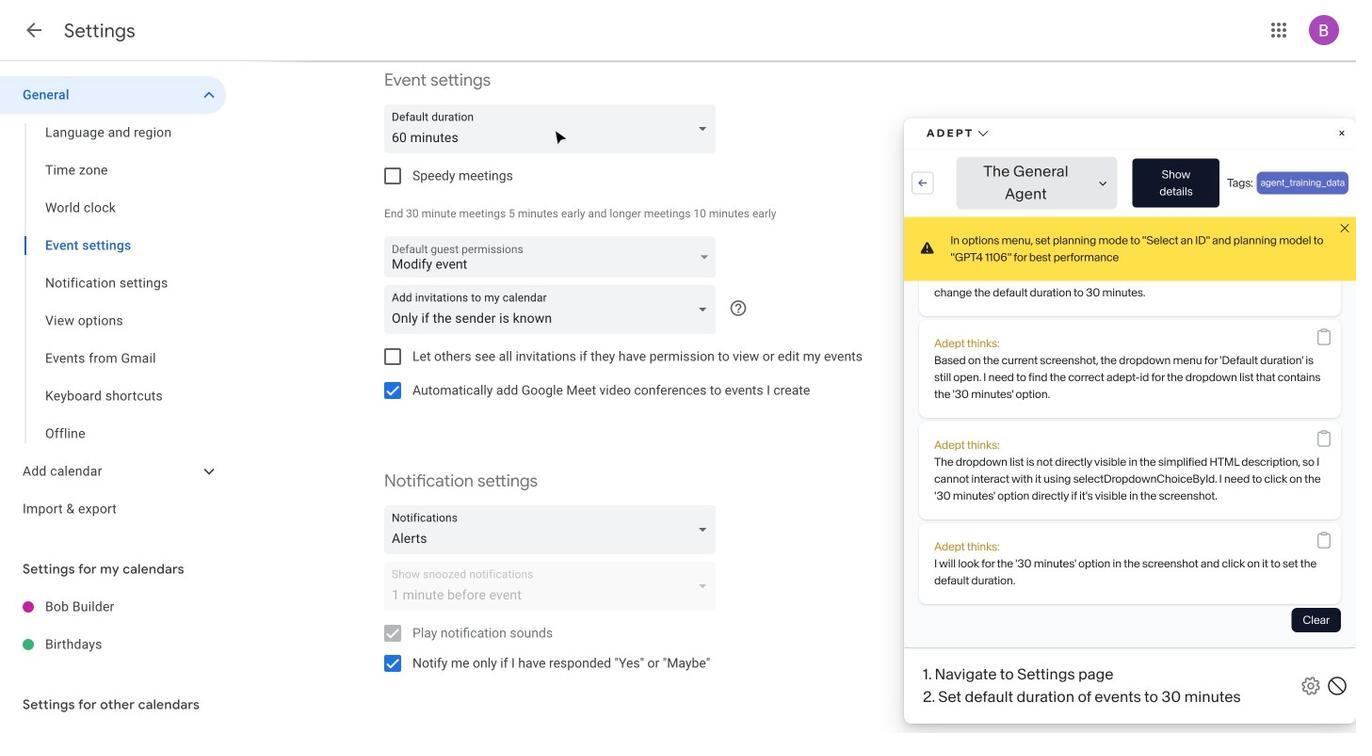 Task type: locate. For each thing, give the bounding box(es) containing it.
2 tree from the top
[[0, 589, 226, 664]]

tree
[[0, 76, 226, 528], [0, 589, 226, 664]]

1 vertical spatial tree
[[0, 589, 226, 664]]

heading
[[64, 19, 135, 43]]

bob builder tree item
[[0, 589, 226, 626]]

None field
[[384, 105, 723, 154], [384, 285, 723, 334], [384, 506, 723, 555], [384, 105, 723, 154], [384, 285, 723, 334], [384, 506, 723, 555]]

0 vertical spatial tree
[[0, 76, 226, 528]]

group
[[0, 114, 226, 453]]

birthdays tree item
[[0, 626, 226, 664]]

go back image
[[23, 19, 45, 41]]



Task type: describe. For each thing, give the bounding box(es) containing it.
general tree item
[[0, 76, 226, 114]]

1 tree from the top
[[0, 76, 226, 528]]



Task type: vqa. For each thing, say whether or not it's contained in the screenshot.
2 associated with JANUARY 2 element
no



